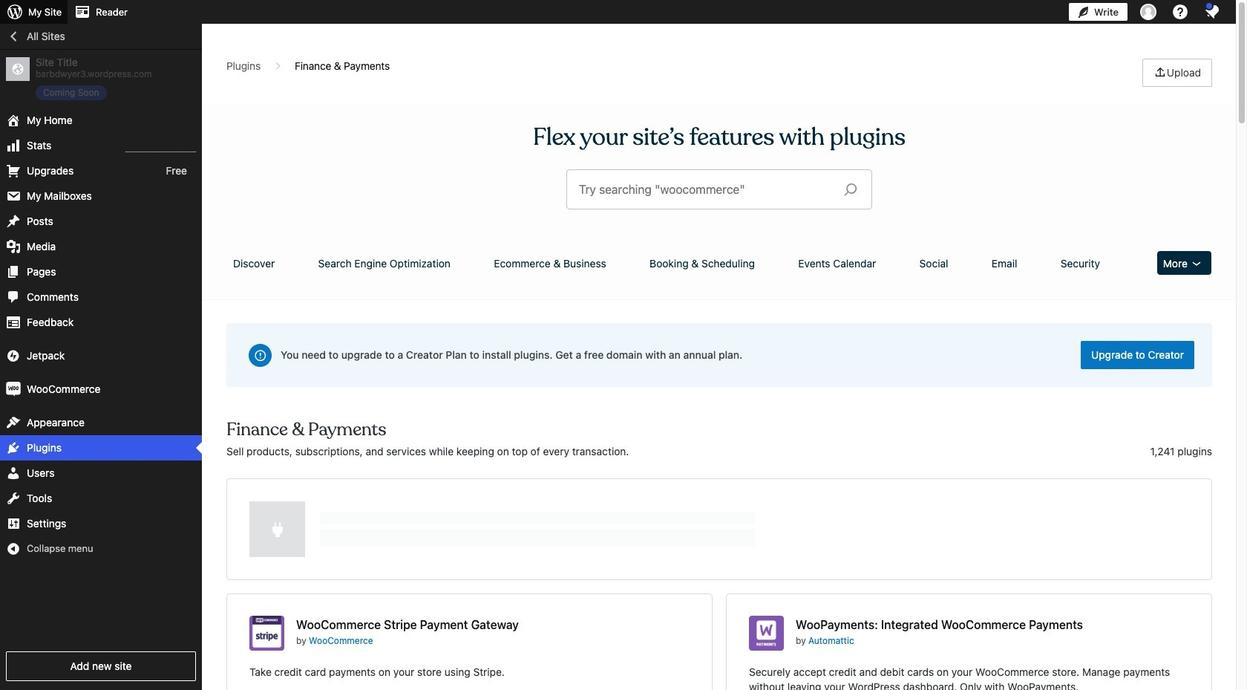 Task type: vqa. For each thing, say whether or not it's contained in the screenshot.
@
no



Task type: locate. For each thing, give the bounding box(es) containing it.
1 vertical spatial img image
[[6, 382, 21, 397]]

img image
[[6, 348, 21, 363], [6, 382, 21, 397]]

Search search field
[[579, 170, 833, 209]]

None search field
[[568, 170, 872, 209]]

2 img image from the top
[[6, 382, 21, 397]]

plugin icon image
[[250, 616, 285, 651], [750, 616, 784, 651]]

1 horizontal spatial plugin icon image
[[750, 616, 784, 651]]

0 vertical spatial img image
[[6, 348, 21, 363]]

1 img image from the top
[[6, 348, 21, 363]]

main content
[[221, 59, 1218, 690]]

help image
[[1172, 3, 1190, 21]]

0 horizontal spatial plugin icon image
[[250, 616, 285, 651]]



Task type: describe. For each thing, give the bounding box(es) containing it.
manage your notifications image
[[1204, 3, 1222, 21]]

my profile image
[[1141, 4, 1157, 20]]

highest hourly views 0 image
[[126, 143, 196, 152]]

1 plugin icon image from the left
[[250, 616, 285, 651]]

2 plugin icon image from the left
[[750, 616, 784, 651]]

open search image
[[833, 179, 870, 200]]



